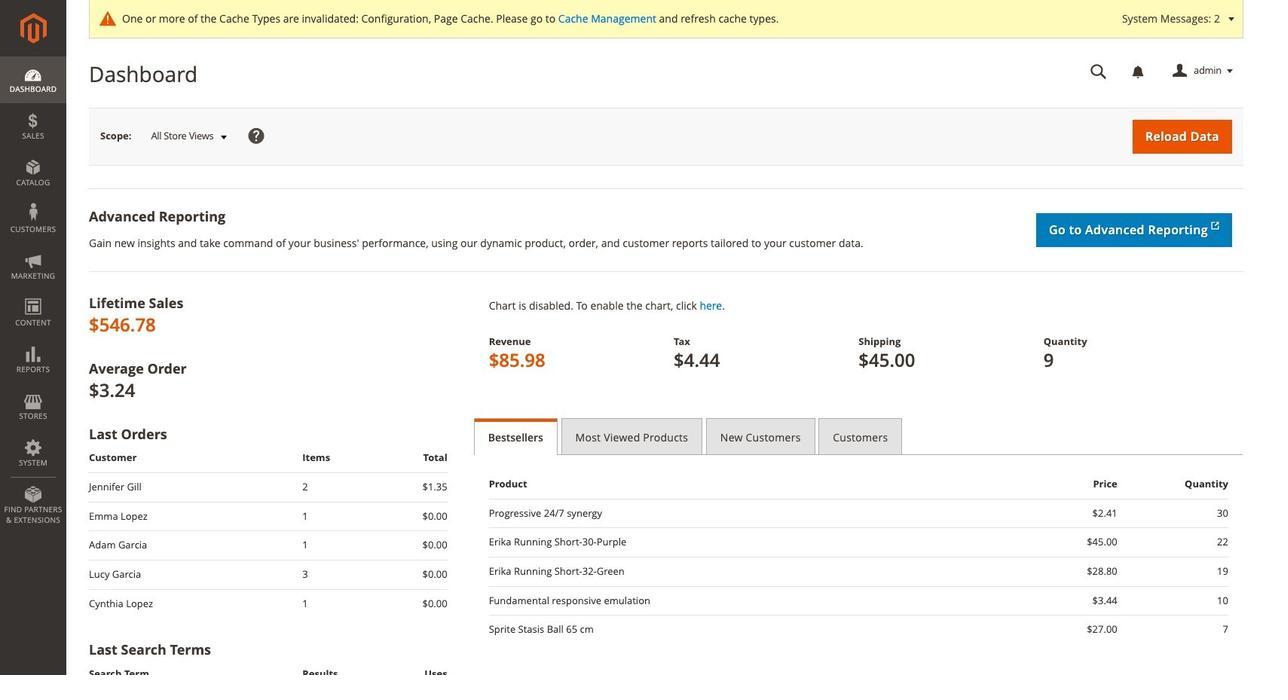 Task type: locate. For each thing, give the bounding box(es) containing it.
magento admin panel image
[[20, 13, 46, 44]]

menu bar
[[0, 57, 66, 533]]

tab list
[[474, 418, 1244, 455]]

None text field
[[1080, 58, 1118, 84]]



